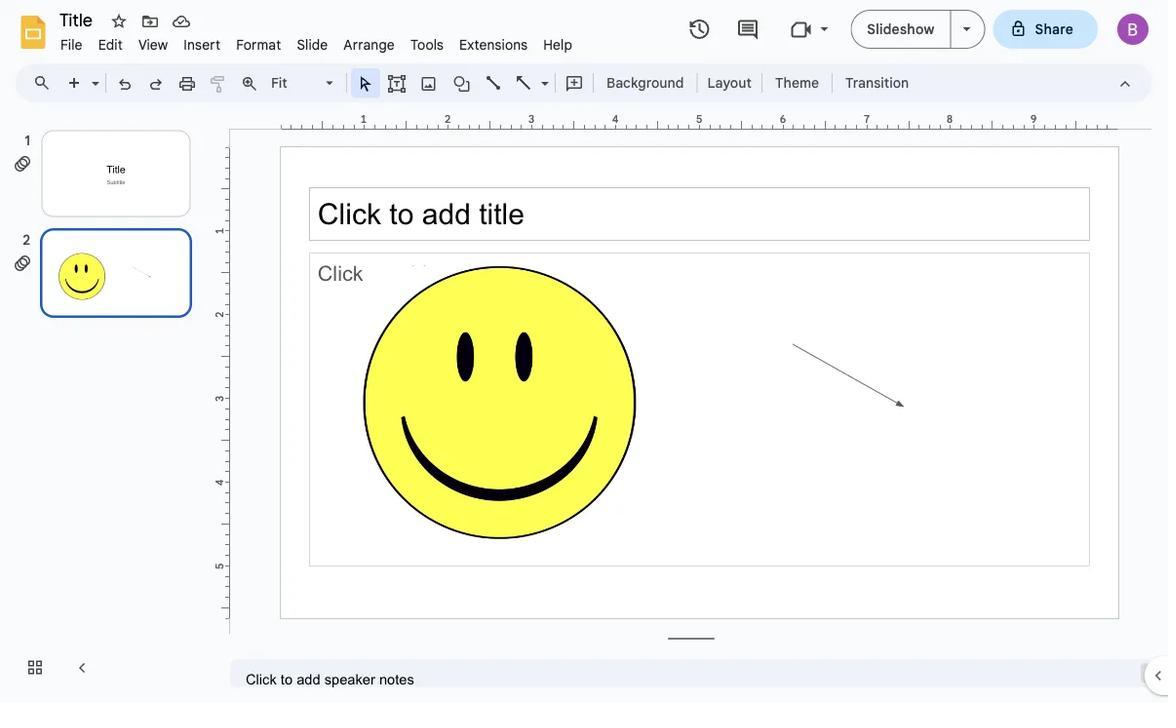 Task type: vqa. For each thing, say whether or not it's contained in the screenshot.
Line & paragraph spacing image
no



Task type: locate. For each thing, give the bounding box(es) containing it.
transition
[[846, 74, 909, 91]]

share button
[[993, 10, 1098, 49]]

arrange
[[344, 36, 395, 53]]

slideshow
[[867, 20, 935, 38]]

extensions menu item
[[452, 33, 536, 56]]

navigation inside application
[[0, 110, 215, 703]]

menu bar inside menu bar banner
[[53, 25, 580, 58]]

theme
[[775, 74, 819, 91]]

tools menu item
[[403, 33, 452, 56]]

Rename text field
[[53, 8, 103, 31]]

extensions
[[460, 36, 528, 53]]

menu bar
[[53, 25, 580, 58]]

application
[[0, 0, 1169, 703]]

background button
[[598, 68, 693, 98]]

slide menu item
[[289, 33, 336, 56]]

file
[[60, 36, 83, 53]]

Menus field
[[24, 69, 67, 97]]

insert menu item
[[176, 33, 228, 56]]

format menu item
[[228, 33, 289, 56]]

arrange menu item
[[336, 33, 403, 56]]

shape image
[[451, 69, 474, 97]]

menu bar containing file
[[53, 25, 580, 58]]

edit
[[98, 36, 123, 53]]

application containing slideshow
[[0, 0, 1169, 703]]

Star checkbox
[[105, 8, 133, 35]]

slide
[[297, 36, 328, 53]]

navigation
[[0, 110, 215, 703]]



Task type: describe. For each thing, give the bounding box(es) containing it.
view menu item
[[131, 33, 176, 56]]

transition button
[[837, 68, 918, 98]]

Zoom field
[[265, 69, 342, 98]]

share
[[1035, 20, 1074, 38]]

main toolbar
[[58, 68, 919, 98]]

background
[[607, 74, 684, 91]]

layout button
[[702, 68, 758, 98]]

insert image image
[[418, 69, 440, 97]]

view
[[138, 36, 168, 53]]

tools
[[411, 36, 444, 53]]

insert
[[184, 36, 221, 53]]

presentation options image
[[963, 27, 971, 31]]

Zoom text field
[[268, 69, 323, 97]]

help
[[544, 36, 573, 53]]

layout
[[708, 74, 752, 91]]

menu bar banner
[[0, 0, 1169, 703]]

theme button
[[767, 68, 828, 98]]

help menu item
[[536, 33, 580, 56]]

slideshow button
[[851, 10, 952, 49]]

new slide with layout image
[[87, 70, 99, 77]]

edit menu item
[[90, 33, 131, 56]]

file menu item
[[53, 33, 90, 56]]

format
[[236, 36, 281, 53]]



